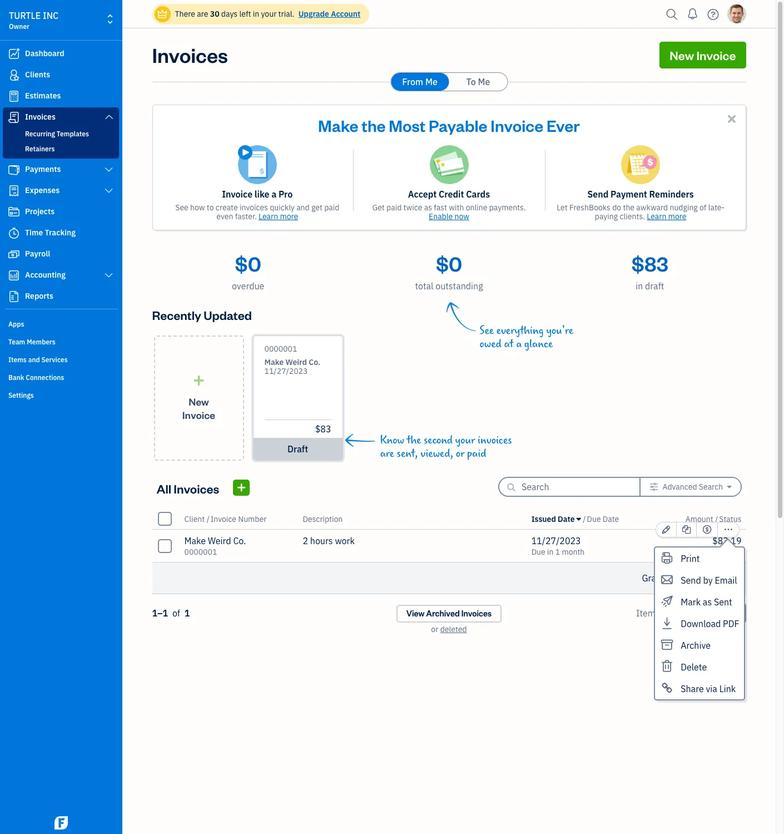 Task type: vqa. For each thing, say whether or not it's contained in the screenshot.


Task type: describe. For each thing, give the bounding box(es) containing it.
share
[[681, 683, 704, 695]]

dashboard image
[[7, 48, 21, 60]]

1 horizontal spatial due
[[587, 514, 601, 524]]

projects
[[25, 206, 55, 216]]

recently updated
[[152, 307, 252, 323]]

chevron large down image for expenses
[[104, 186, 114, 195]]

archive button
[[656, 634, 744, 656]]

team members
[[8, 338, 56, 346]]

archived
[[426, 608, 460, 619]]

new inside new invoice
[[189, 395, 209, 408]]

members
[[27, 338, 56, 346]]

issued
[[532, 514, 556, 524]]

learn for a
[[259, 211, 278, 221]]

or inside view archived invoices or deleted
[[432, 624, 439, 634]]

glance
[[525, 338, 553, 351]]

in inside $83 in draft
[[636, 280, 643, 292]]

plus image
[[193, 375, 205, 386]]

payment image
[[7, 164, 21, 175]]

trial.
[[279, 9, 295, 19]]

at
[[504, 338, 514, 351]]

do
[[613, 203, 622, 213]]

money image
[[7, 249, 21, 260]]

view
[[407, 608, 425, 619]]

to
[[467, 76, 476, 87]]

from me link
[[391, 73, 449, 91]]

from me
[[402, 76, 438, 87]]

make inside the 0000001 make weird co. 11/27/2023
[[265, 357, 284, 367]]

expense image
[[7, 185, 21, 196]]

even
[[217, 211, 233, 221]]

invoice image
[[7, 112, 21, 123]]

link
[[720, 683, 736, 695]]

team members link
[[3, 333, 119, 350]]

chevron large down image for payments
[[104, 165, 114, 174]]

a inside see everything you're owed at a glance
[[517, 338, 522, 351]]

see how to create invoices quickly and get paid even faster.
[[175, 203, 340, 221]]

send payment reminders image
[[622, 145, 661, 184]]

advanced
[[663, 482, 698, 492]]

settings image
[[650, 483, 659, 491]]

clients
[[25, 70, 50, 80]]

invoice down plus image
[[182, 408, 215, 421]]

advanced search
[[663, 482, 724, 492]]

nudging
[[670, 203, 698, 213]]

see everything you're owed at a glance
[[480, 324, 574, 351]]

invoice right client link
[[211, 514, 236, 524]]

$0 for $0 overdue
[[235, 250, 261, 277]]

dashboard link
[[3, 44, 119, 64]]

enable
[[429, 211, 453, 221]]

0 vertical spatial new invoice
[[670, 47, 737, 63]]

delete
[[681, 662, 707, 673]]

days
[[221, 9, 238, 19]]

invoices link
[[3, 107, 119, 127]]

close image
[[726, 112, 739, 125]]

amount
[[686, 514, 714, 524]]

see for see everything you're owed at a glance
[[480, 324, 494, 337]]

know the second your invoices are sent, viewed, or paid
[[380, 434, 512, 460]]

download pdf
[[681, 618, 740, 629]]

let
[[557, 203, 568, 213]]

hours
[[310, 535, 333, 547]]

templates
[[57, 130, 89, 138]]

date for due date
[[603, 514, 620, 524]]

0 horizontal spatial your
[[261, 9, 277, 19]]

grand
[[642, 573, 667, 584]]

draft inside $83.19 draft
[[720, 549, 738, 559]]

me for from me
[[426, 76, 438, 87]]

fast
[[434, 203, 447, 213]]

11/27/2023 inside the 0000001 make weird co. 11/27/2023
[[265, 366, 308, 376]]

time
[[25, 228, 43, 238]]

/ for amount
[[716, 514, 719, 524]]

make the most payable invoice ever
[[318, 115, 580, 136]]

total
[[415, 280, 434, 292]]

amount / status
[[686, 514, 742, 524]]

as inside accept credit cards get paid twice as fast with online payments. enable now
[[424, 203, 432, 213]]

reports
[[25, 291, 53, 301]]

download
[[681, 618, 721, 629]]

payments.
[[490, 203, 526, 213]]

make for make weird co. 0000001
[[184, 535, 206, 547]]

cards
[[466, 189, 490, 200]]

print button
[[656, 548, 744, 569]]

services
[[41, 356, 68, 364]]

draft inside $83 in draft
[[646, 280, 665, 292]]

1–1 of 1
[[152, 608, 190, 619]]

learn more for reminders
[[647, 211, 687, 221]]

see for see how to create invoices quickly and get paid even faster.
[[175, 203, 189, 213]]

usd
[[727, 574, 742, 584]]

$0 overdue
[[232, 250, 265, 292]]

notifications image
[[684, 3, 702, 25]]

more for send payment reminders
[[669, 211, 687, 221]]

weird inside the 0000001 make weird co. 11/27/2023
[[286, 357, 307, 367]]

11/27/2023 inside 11/27/2023 due in 1 month
[[532, 535, 581, 547]]

make for make the most payable invoice ever
[[318, 115, 359, 136]]

$83 for $83
[[315, 424, 331, 435]]

outstanding
[[436, 280, 483, 292]]

and inside main element
[[28, 356, 40, 364]]

all
[[157, 481, 171, 496]]

viewed,
[[421, 447, 454, 460]]

client / invoice number
[[184, 514, 267, 524]]

0000001 make weird co. 11/27/2023
[[265, 344, 321, 376]]

overdue
[[232, 280, 265, 292]]

caretdown image inside issued date link
[[577, 515, 581, 523]]

Search text field
[[522, 478, 622, 496]]

bank
[[8, 373, 24, 382]]

invoices down there on the top
[[152, 42, 228, 68]]

$83 in draft
[[632, 250, 669, 292]]

invoice up create
[[222, 189, 253, 200]]

invoice like a pro
[[222, 189, 293, 200]]

get
[[312, 203, 323, 213]]

of inside let freshbooks do the awkward nudging of late- paying clients.
[[700, 203, 707, 213]]

via
[[706, 683, 718, 695]]

edit image
[[662, 523, 671, 536]]

settings link
[[3, 387, 119, 403]]

due inside 11/27/2023 due in 1 month
[[532, 547, 546, 557]]

send by email button
[[656, 569, 744, 591]]

archive
[[681, 640, 711, 651]]

date for issued date
[[558, 514, 575, 524]]

sent
[[715, 597, 733, 608]]

search
[[699, 482, 724, 492]]

are inside know the second your invoices are sent, viewed, or paid
[[380, 447, 395, 460]]

add a payment image
[[703, 523, 712, 536]]

invoice down go to help "icon" at the right
[[697, 47, 737, 63]]

delete button
[[656, 656, 744, 678]]

the inside let freshbooks do the awkward nudging of late- paying clients.
[[624, 203, 635, 213]]

recurring templates
[[25, 130, 89, 138]]

main element
[[0, 0, 150, 834]]

send for send by email
[[681, 575, 702, 586]]

create
[[216, 203, 238, 213]]

11/27/2023 due in 1 month
[[532, 535, 585, 557]]

1 inside 11/27/2023 due in 1 month
[[556, 547, 560, 557]]

me for to me
[[478, 76, 491, 87]]

1 vertical spatial $83.19
[[696, 573, 725, 584]]

$0 for $0 total outstanding
[[436, 250, 463, 277]]

mark as sent button
[[656, 591, 744, 613]]

with
[[449, 203, 464, 213]]

accounting
[[25, 270, 66, 280]]

1 vertical spatial of
[[172, 608, 180, 619]]

project image
[[7, 206, 21, 218]]

0000001 inside the 0000001 make weird co. 11/27/2023
[[265, 344, 297, 354]]

late-
[[709, 203, 725, 213]]

deleted link
[[441, 624, 467, 634]]

invoices inside view archived invoices or deleted
[[462, 608, 492, 619]]

new invoice link for know the second your invoices are sent, viewed, or paid
[[154, 336, 244, 461]]

how
[[190, 203, 205, 213]]

chart image
[[7, 270, 21, 281]]

projects link
[[3, 202, 119, 222]]

chevron large down image for invoices
[[104, 112, 114, 121]]

1 vertical spatial draft
[[288, 444, 308, 455]]



Task type: locate. For each thing, give the bounding box(es) containing it.
0 horizontal spatial items
[[8, 356, 27, 364]]

1 chevron large down image from the top
[[104, 165, 114, 174]]

invoices up client link
[[174, 481, 219, 496]]

date down search text box
[[603, 514, 620, 524]]

1 horizontal spatial send
[[681, 575, 702, 586]]

1 vertical spatial 1
[[185, 608, 190, 619]]

twice
[[404, 203, 423, 213]]

1 vertical spatial are
[[380, 447, 395, 460]]

0 horizontal spatial $0
[[235, 250, 261, 277]]

0 vertical spatial chevron large down image
[[104, 165, 114, 174]]

settings
[[8, 391, 34, 400]]

and inside see how to create invoices quickly and get paid even faster.
[[297, 203, 310, 213]]

chevron large down image inside payments link
[[104, 165, 114, 174]]

items for items and services
[[8, 356, 27, 364]]

1 horizontal spatial date
[[603, 514, 620, 524]]

as left fast
[[424, 203, 432, 213]]

0 horizontal spatial due
[[532, 547, 546, 557]]

send by email
[[681, 575, 738, 586]]

get
[[373, 203, 385, 213]]

0 horizontal spatial make
[[184, 535, 206, 547]]

invoices inside main element
[[25, 112, 56, 122]]

the right do
[[624, 203, 635, 213]]

2 chevron large down image from the top
[[104, 271, 114, 280]]

or right viewed,
[[456, 447, 465, 460]]

search image
[[664, 6, 681, 23]]

estimate image
[[7, 91, 21, 102]]

1 vertical spatial 0000001
[[184, 547, 217, 557]]

2 learn from the left
[[647, 211, 667, 221]]

/ right "client"
[[207, 514, 210, 524]]

0 horizontal spatial caretdown image
[[577, 515, 581, 523]]

0 horizontal spatial send
[[588, 189, 609, 200]]

accept credit cards get paid twice as fast with online payments. enable now
[[373, 189, 526, 221]]

there are 30 days left in your trial. upgrade account
[[175, 9, 361, 19]]

0 horizontal spatial date
[[558, 514, 575, 524]]

awkward
[[637, 203, 668, 213]]

1 vertical spatial a
[[517, 338, 522, 351]]

:
[[689, 573, 691, 584]]

as inside button
[[703, 597, 712, 608]]

new invoice down plus image
[[182, 395, 215, 421]]

account
[[331, 9, 361, 19]]

$83.19 draft
[[713, 535, 742, 559]]

1 vertical spatial chevron large down image
[[104, 186, 114, 195]]

1 horizontal spatial are
[[380, 447, 395, 460]]

and left 'get'
[[297, 203, 310, 213]]

2 vertical spatial the
[[407, 434, 421, 447]]

make inside make weird co. 0000001
[[184, 535, 206, 547]]

connections
[[26, 373, 64, 382]]

paid right viewed,
[[467, 447, 487, 460]]

0 vertical spatial make
[[318, 115, 359, 136]]

owner
[[9, 22, 29, 31]]

new down search image
[[670, 47, 695, 63]]

send left by at the bottom
[[681, 575, 702, 586]]

deleted
[[441, 624, 467, 634]]

caretdown image inside advanced search dropdown button
[[728, 483, 732, 491]]

your
[[261, 9, 277, 19], [456, 434, 475, 447]]

pdf
[[724, 618, 740, 629]]

tracking
[[45, 228, 76, 238]]

weird inside make weird co. 0000001
[[208, 535, 231, 547]]

1 horizontal spatial the
[[407, 434, 421, 447]]

send payment reminders
[[588, 189, 694, 200]]

more down reminders
[[669, 211, 687, 221]]

chevron large down image
[[104, 165, 114, 174], [104, 186, 114, 195]]

0 horizontal spatial the
[[362, 115, 386, 136]]

paid inside know the second your invoices are sent, viewed, or paid
[[467, 447, 487, 460]]

see inside see everything you're owed at a glance
[[480, 324, 494, 337]]

0 horizontal spatial new invoice link
[[154, 336, 244, 461]]

1 more from the left
[[280, 211, 298, 221]]

month
[[562, 547, 585, 557]]

0 vertical spatial in
[[253, 9, 259, 19]]

0 horizontal spatial new
[[189, 395, 209, 408]]

$0 up overdue
[[235, 250, 261, 277]]

1
[[556, 547, 560, 557], [185, 608, 190, 619]]

2 me from the left
[[478, 76, 491, 87]]

let freshbooks do the awkward nudging of late- paying clients.
[[557, 203, 725, 221]]

1 chevron large down image from the top
[[104, 112, 114, 121]]

1 learn more from the left
[[259, 211, 298, 221]]

0 vertical spatial are
[[197, 9, 208, 19]]

1 horizontal spatial 11/27/2023
[[532, 535, 581, 547]]

invoices up recurring
[[25, 112, 56, 122]]

new down plus image
[[189, 395, 209, 408]]

more actions image
[[724, 523, 734, 536]]

1 horizontal spatial learn
[[647, 211, 667, 221]]

chevron large down image inside invoices link
[[104, 112, 114, 121]]

co.
[[309, 357, 321, 367], [233, 535, 246, 547]]

caretdown image left due date link
[[577, 515, 581, 523]]

total
[[669, 573, 689, 584]]

0 horizontal spatial new invoice
[[182, 395, 215, 421]]

advanced search button
[[641, 478, 741, 496]]

1 date from the left
[[558, 514, 575, 524]]

0 horizontal spatial draft
[[288, 444, 308, 455]]

1 horizontal spatial as
[[703, 597, 712, 608]]

0 vertical spatial new
[[670, 47, 695, 63]]

0 horizontal spatial 11/27/2023
[[265, 366, 308, 376]]

the for make the most payable invoice ever
[[362, 115, 386, 136]]

2 horizontal spatial the
[[624, 203, 635, 213]]

learn right faster.
[[259, 211, 278, 221]]

of right "1–1" at the bottom of page
[[172, 608, 180, 619]]

0 horizontal spatial $83
[[315, 424, 331, 435]]

0 horizontal spatial me
[[426, 76, 438, 87]]

items left per
[[637, 608, 660, 619]]

accept credit cards image
[[430, 145, 469, 184]]

payroll link
[[3, 244, 119, 264]]

freshbooks
[[570, 203, 611, 213]]

0 vertical spatial invoices
[[240, 203, 268, 213]]

0 vertical spatial or
[[456, 447, 465, 460]]

date
[[558, 514, 575, 524], [603, 514, 620, 524]]

co. inside the 0000001 make weird co. 11/27/2023
[[309, 357, 321, 367]]

learn
[[259, 211, 278, 221], [647, 211, 667, 221]]

page:
[[678, 608, 700, 619]]

new invoice link
[[660, 42, 747, 68], [154, 336, 244, 461]]

duplicate image
[[683, 523, 691, 536]]

email
[[715, 575, 738, 586]]

new invoice link for invoices
[[660, 42, 747, 68]]

payable
[[429, 115, 488, 136]]

the for know the second your invoices are sent, viewed, or paid
[[407, 434, 421, 447]]

client
[[184, 514, 205, 524]]

or inside know the second your invoices are sent, viewed, or paid
[[456, 447, 465, 460]]

timer image
[[7, 228, 21, 239]]

go to help image
[[705, 6, 723, 23]]

turtle
[[9, 10, 41, 21]]

0 horizontal spatial invoices
[[240, 203, 268, 213]]

invoice number link
[[211, 514, 267, 524]]

1 horizontal spatial new
[[670, 47, 695, 63]]

1 horizontal spatial caretdown image
[[728, 483, 732, 491]]

chevron large down image inside expenses link
[[104, 186, 114, 195]]

invoices
[[240, 203, 268, 213], [478, 434, 512, 447]]

learn right clients.
[[647, 211, 667, 221]]

items
[[8, 356, 27, 364], [637, 608, 660, 619]]

invoices for paid
[[478, 434, 512, 447]]

1 right "1–1" at the bottom of page
[[185, 608, 190, 619]]

estimates
[[25, 91, 61, 101]]

a left pro
[[272, 189, 277, 200]]

as left sent
[[703, 597, 712, 608]]

add invoice image
[[236, 481, 247, 495]]

to
[[207, 203, 214, 213]]

make weird co. 0000001
[[184, 535, 246, 557]]

0 vertical spatial new invoice link
[[660, 42, 747, 68]]

1 horizontal spatial and
[[297, 203, 310, 213]]

items and services link
[[3, 351, 119, 368]]

me right to
[[478, 76, 491, 87]]

$83 for $83 in draft
[[632, 250, 669, 277]]

you're
[[547, 324, 574, 337]]

1 vertical spatial send
[[681, 575, 702, 586]]

2 hours work
[[303, 535, 355, 547]]

1 horizontal spatial make
[[265, 357, 284, 367]]

items and services
[[8, 356, 68, 364]]

as
[[424, 203, 432, 213], [703, 597, 712, 608]]

invoice left the 'ever'
[[491, 115, 544, 136]]

are left 30
[[197, 9, 208, 19]]

or down archived
[[432, 624, 439, 634]]

me right from
[[426, 76, 438, 87]]

items per page:
[[637, 608, 700, 619]]

send inside button
[[681, 575, 702, 586]]

caretdown image right search
[[728, 483, 732, 491]]

1 horizontal spatial /
[[583, 514, 586, 524]]

report image
[[7, 291, 21, 302]]

$0 up outstanding at the top of page
[[436, 250, 463, 277]]

are down know
[[380, 447, 395, 460]]

2 horizontal spatial /
[[716, 514, 719, 524]]

1 left month
[[556, 547, 560, 557]]

1 horizontal spatial invoices
[[478, 434, 512, 447]]

new invoice down go to help "icon" at the right
[[670, 47, 737, 63]]

/ for client
[[207, 514, 210, 524]]

to me
[[467, 76, 491, 87]]

view archived invoices link
[[397, 605, 502, 623]]

1 vertical spatial and
[[28, 356, 40, 364]]

learn more down pro
[[259, 211, 298, 221]]

1 vertical spatial see
[[480, 324, 494, 337]]

paid right get
[[387, 203, 402, 213]]

of left late-
[[700, 203, 707, 213]]

1 horizontal spatial $83
[[632, 250, 669, 277]]

0 horizontal spatial or
[[432, 624, 439, 634]]

2 horizontal spatial make
[[318, 115, 359, 136]]

1 vertical spatial new invoice
[[182, 395, 215, 421]]

left
[[240, 9, 251, 19]]

items down team
[[8, 356, 27, 364]]

send up freshbooks
[[588, 189, 609, 200]]

the inside know the second your invoices are sent, viewed, or paid
[[407, 434, 421, 447]]

a right the at
[[517, 338, 522, 351]]

your right second
[[456, 434, 475, 447]]

1 horizontal spatial of
[[700, 203, 707, 213]]

$0
[[235, 250, 261, 277], [436, 250, 463, 277]]

send for send payment reminders
[[588, 189, 609, 200]]

1 vertical spatial in
[[636, 280, 643, 292]]

and down team members
[[28, 356, 40, 364]]

recurring templates link
[[5, 127, 117, 141]]

1 learn from the left
[[259, 211, 278, 221]]

0 horizontal spatial a
[[272, 189, 277, 200]]

invoices up deleted link
[[462, 608, 492, 619]]

/ left due date
[[583, 514, 586, 524]]

$83.19
[[713, 535, 742, 547], [696, 573, 725, 584]]

your left trial.
[[261, 9, 277, 19]]

1 $0 from the left
[[235, 250, 261, 277]]

1 horizontal spatial your
[[456, 434, 475, 447]]

0000001 inside make weird co. 0000001
[[184, 547, 217, 557]]

1 vertical spatial new invoice link
[[154, 336, 244, 461]]

in inside 11/27/2023 due in 1 month
[[548, 547, 554, 557]]

freshbooks image
[[52, 816, 70, 830]]

status link
[[720, 514, 742, 524]]

chevron large down image
[[104, 112, 114, 121], [104, 271, 114, 280]]

more down pro
[[280, 211, 298, 221]]

invoices for even
[[240, 203, 268, 213]]

status
[[720, 514, 742, 524]]

invoices inside know the second your invoices are sent, viewed, or paid
[[478, 434, 512, 447]]

mark
[[681, 597, 701, 608]]

see up owed
[[480, 324, 494, 337]]

crown image
[[157, 8, 168, 20]]

2 horizontal spatial in
[[636, 280, 643, 292]]

1 horizontal spatial weird
[[286, 357, 307, 367]]

1 horizontal spatial learn more
[[647, 211, 687, 221]]

number
[[238, 514, 267, 524]]

0 horizontal spatial in
[[253, 9, 259, 19]]

1 horizontal spatial items
[[637, 608, 660, 619]]

1 / from the left
[[207, 514, 210, 524]]

paid inside accept credit cards get paid twice as fast with online payments. enable now
[[387, 203, 402, 213]]

1 horizontal spatial paid
[[387, 203, 402, 213]]

0 vertical spatial $83.19
[[713, 535, 742, 547]]

learn more down reminders
[[647, 211, 687, 221]]

like
[[255, 189, 270, 200]]

0 horizontal spatial 1
[[185, 608, 190, 619]]

payments link
[[3, 160, 119, 180]]

2 vertical spatial in
[[548, 547, 554, 557]]

1 horizontal spatial a
[[517, 338, 522, 351]]

expenses link
[[3, 181, 119, 201]]

2 $0 from the left
[[436, 250, 463, 277]]

due right issued date link
[[587, 514, 601, 524]]

$0 inside $0 total outstanding
[[436, 250, 463, 277]]

reminders
[[650, 189, 694, 200]]

the up sent,
[[407, 434, 421, 447]]

due down issued
[[532, 547, 546, 557]]

$0 inside $0 overdue
[[235, 250, 261, 277]]

0 horizontal spatial see
[[175, 203, 189, 213]]

2 date from the left
[[603, 514, 620, 524]]

0 horizontal spatial and
[[28, 356, 40, 364]]

/
[[207, 514, 210, 524], [583, 514, 586, 524], [716, 514, 719, 524]]

apps link
[[3, 316, 119, 332]]

$0 total outstanding
[[415, 250, 483, 292]]

2 chevron large down image from the top
[[104, 186, 114, 195]]

chevron large down image up projects link
[[104, 186, 114, 195]]

invoice like a pro image
[[238, 145, 277, 184]]

see inside see how to create invoices quickly and get paid even faster.
[[175, 203, 189, 213]]

paid inside see how to create invoices quickly and get paid even faster.
[[325, 203, 340, 213]]

1 vertical spatial make
[[265, 357, 284, 367]]

there
[[175, 9, 195, 19]]

download pdf button
[[656, 613, 744, 634]]

chevron large down image for accounting
[[104, 271, 114, 280]]

1 horizontal spatial me
[[478, 76, 491, 87]]

1 horizontal spatial draft
[[646, 280, 665, 292]]

2 learn more from the left
[[647, 211, 687, 221]]

0 vertical spatial a
[[272, 189, 277, 200]]

1 vertical spatial chevron large down image
[[104, 271, 114, 280]]

caretdown image
[[728, 483, 732, 491], [577, 515, 581, 523]]

share via link button
[[656, 678, 744, 700]]

time tracking
[[25, 228, 76, 238]]

1 vertical spatial 11/27/2023
[[532, 535, 581, 547]]

1 horizontal spatial see
[[480, 324, 494, 337]]

1 horizontal spatial co.
[[309, 357, 321, 367]]

$83
[[632, 250, 669, 277], [315, 424, 331, 435]]

chevron large down image up recurring templates link
[[104, 112, 114, 121]]

client image
[[7, 70, 21, 81]]

turtle inc owner
[[9, 10, 59, 31]]

learn more for a
[[259, 211, 298, 221]]

see left how
[[175, 203, 189, 213]]

issued date link
[[532, 514, 583, 524]]

weird
[[286, 357, 307, 367], [208, 535, 231, 547]]

chevron large down image down payroll link
[[104, 271, 114, 280]]

accounting link
[[3, 265, 119, 285]]

1 vertical spatial as
[[703, 597, 712, 608]]

date right issued
[[558, 514, 575, 524]]

0 vertical spatial $83
[[632, 250, 669, 277]]

reports link
[[3, 287, 119, 307]]

2 / from the left
[[583, 514, 586, 524]]

updated
[[204, 307, 252, 323]]

0 vertical spatial caretdown image
[[728, 483, 732, 491]]

co. inside make weird co. 0000001
[[233, 535, 246, 547]]

2 more from the left
[[669, 211, 687, 221]]

learn for reminders
[[647, 211, 667, 221]]

your inside know the second your invoices are sent, viewed, or paid
[[456, 434, 475, 447]]

0 horizontal spatial more
[[280, 211, 298, 221]]

1 horizontal spatial $0
[[436, 250, 463, 277]]

1 me from the left
[[426, 76, 438, 87]]

estimates link
[[3, 86, 119, 106]]

1 horizontal spatial in
[[548, 547, 554, 557]]

owed
[[480, 338, 502, 351]]

2 horizontal spatial paid
[[467, 447, 487, 460]]

issued date
[[532, 514, 575, 524]]

the left most
[[362, 115, 386, 136]]

view archived invoices or deleted
[[407, 608, 492, 634]]

chevron large down image down the retainers link
[[104, 165, 114, 174]]

0 vertical spatial your
[[261, 9, 277, 19]]

2 horizontal spatial draft
[[720, 549, 738, 559]]

1 vertical spatial or
[[432, 624, 439, 634]]

11/27/2023
[[265, 366, 308, 376], [532, 535, 581, 547]]

/ left status
[[716, 514, 719, 524]]

items inside items and services link
[[8, 356, 27, 364]]

0 horizontal spatial learn
[[259, 211, 278, 221]]

know
[[380, 434, 405, 447]]

0 vertical spatial and
[[297, 203, 310, 213]]

items for items per page:
[[637, 608, 660, 619]]

0 horizontal spatial as
[[424, 203, 432, 213]]

3 / from the left
[[716, 514, 719, 524]]

0 vertical spatial co.
[[309, 357, 321, 367]]

1 vertical spatial caretdown image
[[577, 515, 581, 523]]

1 vertical spatial co.
[[233, 535, 246, 547]]

1 horizontal spatial or
[[456, 447, 465, 460]]

invoices inside see how to create invoices quickly and get paid even faster.
[[240, 203, 268, 213]]

1 vertical spatial your
[[456, 434, 475, 447]]

more for invoice like a pro
[[280, 211, 298, 221]]

1 vertical spatial due
[[532, 547, 546, 557]]

by
[[704, 575, 713, 586]]

paid right 'get'
[[325, 203, 340, 213]]



